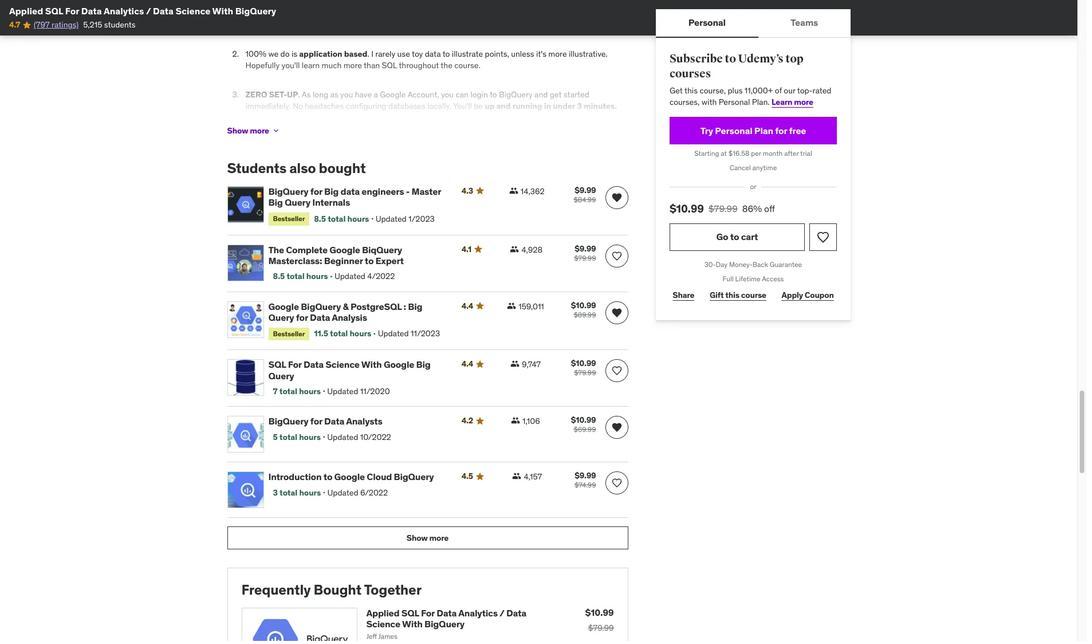 Task type: describe. For each thing, give the bounding box(es) containing it.
back
[[752, 260, 768, 269]]

1 show more button from the top
[[227, 119, 281, 142]]

applied sql for data analytics / data science with bigquery link
[[366, 607, 527, 630]]

with inside and i explain everything precisely and with abundant context. i have over a decade of industry experience over have taught this at the university level.
[[520, 8, 535, 19]]

coupon
[[805, 290, 834, 300]]

for inside sql for data science with google big query
[[288, 359, 302, 370]]

science inside sql for data science with google big query
[[326, 359, 360, 370]]

$9.99 for bigquery for big data engineers - master big query internals
[[575, 185, 596, 195]]

4.1
[[462, 244, 472, 254]]

complete
[[286, 244, 328, 255]]

with inside sql for data science with google big query
[[361, 359, 382, 370]]

11/2023
[[411, 329, 440, 339]]

1 horizontal spatial 3
[[577, 101, 582, 111]]

and left i explain
[[384, 8, 397, 19]]

hours for to
[[299, 487, 321, 498]]

with for applied sql for data analytics / data science with bigquery jeff james
[[402, 618, 423, 630]]

5,215 students
[[83, 20, 136, 30]]

$74.99
[[575, 481, 596, 489]]

4.5
[[462, 471, 473, 481]]

get this course, plus 11,000+ of our top-rated courses, with personal plan.
[[669, 86, 831, 107]]

the for it's
[[441, 60, 453, 71]]

. i rarely use toy data to illustrate points, unless it's more illustrative. hopefully you'll learn much more than sql throughout the course.
[[246, 49, 608, 71]]

$10.99 $69.99
[[571, 415, 596, 434]]

access
[[762, 274, 784, 283]]

masterclass:
[[268, 255, 322, 266]]

guarantee
[[770, 260, 802, 269]]

analytics for applied sql for data analytics / data science with bigquery jeff james
[[458, 607, 498, 619]]

we
[[268, 49, 279, 59]]

together
[[364, 581, 422, 599]]

rated
[[812, 86, 831, 96]]

running
[[513, 101, 542, 111]]

2 over from the left
[[379, 20, 394, 30]]

sql up '(797 ratings)'
[[45, 5, 63, 17]]

:
[[404, 301, 406, 312]]

to inside the complete google biqquery masterclass: beginner to expert
[[365, 255, 374, 266]]

query inside google bigquery & postgresql : big query for data analysis
[[268, 312, 294, 323]]

bigquery inside applied sql for data analytics / data science with bigquery jeff james
[[425, 618, 465, 630]]

go to cart button
[[669, 223, 805, 251]]

application
[[299, 49, 342, 59]]

the for over
[[464, 20, 476, 30]]

of inside get this course, plus 11,000+ of our top-rated courses, with personal plan.
[[775, 86, 782, 96]]

plan
[[754, 125, 773, 136]]

updated for biqquery
[[335, 271, 366, 281]]

and inside . as long as you have a google account, you can login to bigquery and get started immediately. no headaches configuring databases locally. you'll be
[[535, 90, 548, 100]]

5 total hours
[[273, 432, 321, 442]]

science for applied sql for data analytics / data science with bigquery
[[176, 5, 210, 17]]

-
[[406, 186, 410, 197]]

bestseller for big
[[273, 214, 305, 223]]

bigquery for big data engineers - master big query internals link
[[268, 186, 448, 208]]

subscribe to udemy's top courses
[[669, 52, 803, 81]]

applied for applied sql for data analytics / data science with bigquery
[[9, 5, 43, 17]]

sql inside sql for data science with google big query
[[268, 359, 286, 370]]

total right 11.5
[[330, 329, 348, 339]]

and right up
[[496, 101, 511, 111]]

hopefully
[[246, 60, 280, 71]]

courses
[[669, 66, 711, 81]]

1 you from the left
[[340, 90, 353, 100]]

0 vertical spatial $10.99 $79.99
[[571, 358, 596, 377]]

wishlist image for engineers
[[611, 192, 622, 203]]

subscribe
[[669, 52, 723, 66]]

google inside introduction to google cloud bigquery link
[[334, 471, 365, 483]]

industry
[[306, 20, 335, 30]]

personal button
[[656, 9, 758, 37]]

we write 100% of the code together
[[246, 8, 382, 19]]

a inside . as long as you have a google account, you can login to bigquery and get started immediately. no headaches configuring databases locally. you'll be
[[374, 90, 378, 100]]

we
[[246, 8, 258, 19]]

students
[[227, 159, 287, 177]]

university
[[478, 20, 512, 30]]

write
[[260, 8, 279, 19]]

updated for science
[[327, 386, 358, 396]]

analytics for applied sql for data analytics / data science with bigquery
[[104, 5, 144, 17]]

bought
[[314, 581, 361, 599]]

xsmall image for bigquery for big data engineers - master big query internals
[[509, 186, 518, 195]]

the complete google biqquery masterclass: beginner to expert link
[[268, 244, 448, 266]]

month
[[763, 149, 783, 158]]

data inside bigquery for big data engineers - master big query internals
[[341, 186, 360, 197]]

go to cart
[[716, 231, 758, 243]]

account,
[[408, 90, 439, 100]]

wishlist image for bigquery
[[611, 477, 622, 489]]

4.3
[[462, 186, 473, 196]]

illustrative.
[[569, 49, 608, 59]]

for inside google bigquery & postgresql : big query for data analysis
[[296, 312, 308, 323]]

students also bought
[[227, 159, 366, 177]]

postgresql
[[351, 301, 402, 312]]

4 $9.99 from the top
[[575, 526, 596, 536]]

google inside . as long as you have a google account, you can login to bigquery and get started immediately. no headaches configuring databases locally. you'll be
[[380, 90, 406, 100]]

precisely
[[470, 8, 502, 19]]

under
[[553, 101, 575, 111]]

up and running in under 3 minutes.
[[483, 101, 617, 111]]

for left free
[[775, 125, 787, 136]]

zero set-
[[246, 90, 287, 100]]

2 you from the left
[[441, 90, 454, 100]]

for for applied sql for data analytics / data science with bigquery jeff james
[[421, 607, 435, 619]]

wishlist image for the complete google biqquery masterclass: beginner to expert
[[611, 250, 622, 262]]

headaches
[[305, 101, 344, 111]]

wishlist image for sql for data science with google big query
[[611, 365, 622, 377]]

you'll
[[453, 101, 472, 111]]

applied sql for data analytics / data science with bigquery jeff james
[[366, 607, 527, 641]]

as
[[302, 90, 311, 100]]

data inside . i rarely use toy data to illustrate points, unless it's more illustrative. hopefully you'll learn much more than sql throughout the course.
[[425, 49, 441, 59]]

. for i rarely
[[368, 49, 369, 59]]

minutes.
[[584, 101, 617, 111]]

2 wishlist image from the top
[[611, 422, 622, 433]]

or
[[750, 182, 756, 191]]

this for gift this course
[[725, 290, 739, 300]]

and i explain everything precisely and with abundant context. i have over a decade of industry experience over have taught this at the university level.
[[246, 8, 625, 30]]

after
[[784, 149, 799, 158]]

1 horizontal spatial show more
[[407, 533, 449, 543]]

1 vertical spatial 100%
[[246, 49, 266, 59]]

students
[[104, 20, 136, 30]]

also
[[289, 159, 316, 177]]

xsmall image for the complete google biqquery masterclass: beginner to expert
[[510, 244, 519, 254]]

0 horizontal spatial show
[[227, 125, 248, 136]]

bought
[[319, 159, 366, 177]]

5
[[273, 432, 278, 442]]

you'll
[[282, 60, 300, 71]]

159,011
[[519, 301, 544, 311]]

lifetime
[[735, 274, 760, 283]]

use
[[397, 49, 410, 59]]

total for to
[[280, 487, 298, 498]]

100% we do is application based
[[246, 49, 368, 59]]

up
[[287, 90, 298, 100]]

personal inside get this course, plus 11,000+ of our top-rated courses, with personal plan.
[[719, 97, 750, 107]]

at inside and i explain everything precisely and with abundant context. i have over a decade of industry experience over have taught this at the university level.
[[455, 20, 462, 30]]

much
[[322, 60, 342, 71]]

updated for cloud
[[327, 487, 358, 498]]

total for for
[[279, 386, 297, 396]]

apply
[[782, 290, 803, 300]]

started
[[564, 90, 589, 100]]

the
[[268, 244, 284, 255]]

updated 11/2023
[[378, 329, 440, 339]]

query inside bigquery for big data engineers - master big query internals
[[285, 197, 310, 208]]

google bigquery & postgresql : big query for data analysis link
[[268, 301, 448, 323]]

share button
[[669, 284, 697, 307]]

decade
[[269, 20, 295, 30]]

no
[[293, 101, 303, 111]]

immediately.
[[246, 101, 291, 111]]

bigquery for data analysts link
[[268, 416, 448, 427]]

/ for applied sql for data analytics / data science with bigquery jeff james
[[500, 607, 505, 619]]

1/2023
[[409, 214, 435, 224]]

try personal plan for free link
[[669, 117, 837, 145]]

configuring
[[346, 101, 387, 111]]

data inside google bigquery & postgresql : big query for data analysis
[[310, 312, 330, 323]]

1 vertical spatial $10.99 $79.99
[[585, 607, 614, 633]]

i rarely
[[371, 49, 395, 59]]

$10.99 for bigquery for data analysts
[[571, 415, 596, 425]]

xsmall image for bigquery for data analysts
[[511, 416, 520, 425]]

off
[[764, 203, 775, 214]]

google inside the complete google biqquery masterclass: beginner to expert
[[330, 244, 360, 255]]

learn more
[[771, 97, 813, 107]]

hours for for
[[299, 386, 321, 396]]

teams button
[[758, 9, 851, 37]]

to inside button
[[730, 231, 739, 243]]

$9.99 for the complete google biqquery masterclass: beginner to expert
[[575, 243, 596, 254]]

hours down analysis on the left of the page
[[350, 329, 371, 339]]

xsmall image for sql for data science with google big query
[[510, 359, 520, 369]]

long
[[313, 90, 328, 100]]

try personal plan for free
[[700, 125, 806, 136]]

hours down bigquery for big data engineers - master big query internals link
[[347, 214, 369, 224]]



Task type: locate. For each thing, give the bounding box(es) containing it.
4/2022
[[367, 271, 395, 281]]

bestseller up the the
[[273, 214, 305, 223]]

applied inside applied sql for data analytics / data science with bigquery jeff james
[[366, 607, 400, 619]]

biqquery
[[362, 244, 402, 255]]

together
[[349, 8, 382, 19]]

updated down bigquery for data analysts link
[[327, 432, 358, 442]]

0 vertical spatial personal
[[688, 17, 726, 28]]

science for applied sql for data analytics / data science with bigquery jeff james
[[366, 618, 400, 630]]

1 vertical spatial science
[[326, 359, 360, 370]]

/ for applied sql for data analytics / data science with bigquery
[[146, 5, 151, 17]]

sql down i rarely
[[382, 60, 397, 71]]

xsmall image
[[271, 126, 281, 135], [509, 186, 518, 195], [510, 359, 520, 369], [511, 416, 520, 425]]

total for complete
[[287, 271, 305, 281]]

6/2022
[[360, 487, 388, 498]]

for inside applied sql for data analytics / data science with bigquery jeff james
[[421, 607, 435, 619]]

4,157
[[524, 472, 542, 482]]

query
[[285, 197, 310, 208], [268, 312, 294, 323], [268, 370, 294, 381]]

applied
[[9, 5, 43, 17], [366, 607, 400, 619]]

4.4 for sql for data science with google big query
[[462, 359, 473, 369]]

google down updated 11/2023
[[384, 359, 414, 370]]

0 horizontal spatial science
[[176, 5, 210, 17]]

11,000+
[[744, 86, 773, 96]]

jeff
[[366, 632, 377, 641]]

1 horizontal spatial data
[[425, 49, 441, 59]]

1 bestseller from the top
[[273, 214, 305, 223]]

sql for data science with google big query
[[268, 359, 431, 381]]

. inside . i rarely use toy data to illustrate points, unless it's more illustrative. hopefully you'll learn much more than sql throughout the course.
[[368, 49, 369, 59]]

0 vertical spatial 4.4
[[462, 301, 473, 311]]

0 vertical spatial with
[[520, 8, 535, 19]]

0 horizontal spatial applied
[[9, 5, 43, 17]]

bigquery inside . as long as you have a google account, you can login to bigquery and get started immediately. no headaches configuring databases locally. you'll be
[[499, 90, 533, 100]]

sql
[[45, 5, 63, 17], [382, 60, 397, 71], [268, 359, 286, 370], [401, 607, 419, 619]]

0 vertical spatial 8.5
[[314, 214, 326, 224]]

updated down beginner
[[335, 271, 366, 281]]

2 horizontal spatial the
[[464, 20, 476, 30]]

0 vertical spatial science
[[176, 5, 210, 17]]

with up 11/2020
[[361, 359, 382, 370]]

$9.99 down $69.99
[[575, 471, 596, 481]]

to inside 'subscribe to udemy's top courses'
[[725, 52, 736, 66]]

2 vertical spatial the
[[441, 60, 453, 71]]

of down we write 100% of the code together
[[297, 20, 304, 30]]

0 horizontal spatial .
[[298, 90, 300, 100]]

1 vertical spatial data
[[341, 186, 360, 197]]

sql inside . i rarely use toy data to illustrate points, unless it's more illustrative. hopefully you'll learn much more than sql throughout the course.
[[382, 60, 397, 71]]

google up updated 6/2022 at the bottom left of page
[[334, 471, 365, 483]]

apply coupon button
[[778, 284, 837, 307]]

tab list
[[656, 9, 851, 38]]

updated down introduction to google cloud bigquery on the bottom of the page
[[327, 487, 358, 498]]

. for as
[[298, 90, 300, 100]]

0 horizontal spatial analytics
[[104, 5, 144, 17]]

the up industry
[[314, 8, 326, 19]]

xsmall image for google bigquery & postgresql : big query for data analysis
[[507, 301, 516, 310]]

xsmall image down 'immediately.' in the top left of the page
[[271, 126, 281, 135]]

databases
[[389, 101, 426, 111]]

share
[[673, 290, 694, 300]]

total down introduction
[[280, 487, 298, 498]]

11.5
[[314, 329, 328, 339]]

login
[[471, 90, 488, 100]]

up
[[485, 101, 495, 111]]

2 vertical spatial personal
[[715, 125, 752, 136]]

1 $9.99 from the top
[[575, 185, 596, 195]]

updated
[[376, 214, 407, 224], [335, 271, 366, 281], [378, 329, 409, 339], [327, 386, 358, 396], [327, 432, 358, 442], [327, 487, 358, 498]]

. inside . as long as you have a google account, you can login to bigquery and get started immediately. no headaches configuring databases locally. you'll be
[[298, 90, 300, 100]]

0 horizontal spatial with
[[212, 5, 233, 17]]

with down course,
[[701, 97, 717, 107]]

1 vertical spatial have
[[355, 90, 372, 100]]

0 horizontal spatial have
[[355, 90, 372, 100]]

hours for complete
[[306, 271, 328, 281]]

throughout
[[399, 60, 439, 71]]

1 horizontal spatial a
[[374, 90, 378, 100]]

sql inside applied sql for data analytics / data science with bigquery jeff james
[[401, 607, 419, 619]]

data right toy
[[425, 49, 441, 59]]

at inside starting at $16.58 per month after trial cancel anytime
[[721, 149, 727, 158]]

with down together
[[402, 618, 423, 630]]

0 vertical spatial analytics
[[104, 5, 144, 17]]

to right introduction
[[324, 471, 332, 483]]

xsmall image left the 14,362 at the top
[[509, 186, 518, 195]]

with left we
[[212, 5, 233, 17]]

to left udemy's
[[725, 52, 736, 66]]

0 horizontal spatial this
[[440, 20, 453, 30]]

xsmall image left the 159,011
[[507, 301, 516, 310]]

big down 11/2023 on the left of page
[[416, 359, 431, 370]]

0 horizontal spatial a
[[263, 20, 267, 30]]

1 horizontal spatial this
[[684, 86, 698, 96]]

to up up
[[490, 90, 497, 100]]

with up level.
[[520, 8, 535, 19]]

personal up $16.58
[[715, 125, 752, 136]]

to inside . i rarely use toy data to illustrate points, unless it's more illustrative. hopefully you'll learn much more than sql throughout the course.
[[443, 49, 450, 59]]

the down precisely
[[464, 20, 476, 30]]

for inside bigquery for big data engineers - master big query internals
[[310, 186, 322, 197]]

wishlist image right $74.99
[[611, 477, 622, 489]]

0 horizontal spatial you
[[340, 90, 353, 100]]

30-day money-back guarantee full lifetime access
[[704, 260, 802, 283]]

1 over from the left
[[246, 20, 261, 30]]

0 horizontal spatial at
[[455, 20, 462, 30]]

0 vertical spatial bestseller
[[273, 214, 305, 223]]

big down bought
[[324, 186, 339, 197]]

course,
[[700, 86, 726, 96]]

7 total hours
[[273, 386, 321, 396]]

of inside and i explain everything precisely and with abundant context. i have over a decade of industry experience over have taught this at the university level.
[[297, 20, 304, 30]]

bestseller for for
[[273, 329, 305, 338]]

anytime
[[752, 163, 777, 172]]

1 vertical spatial 3
[[273, 487, 278, 498]]

personal down the plus
[[719, 97, 750, 107]]

you up locally.
[[441, 90, 454, 100]]

2 vertical spatial of
[[775, 86, 782, 96]]

1 horizontal spatial the
[[441, 60, 453, 71]]

hours for for
[[299, 432, 321, 442]]

bigquery inside google bigquery & postgresql : big query for data analysis
[[301, 301, 341, 312]]

analytics inside applied sql for data analytics / data science with bigquery jeff james
[[458, 607, 498, 619]]

2 bestseller from the top
[[273, 329, 305, 338]]

0 vertical spatial data
[[425, 49, 441, 59]]

try
[[700, 125, 713, 136]]

1 horizontal spatial /
[[500, 607, 505, 619]]

with for applied sql for data analytics / data science with bigquery
[[212, 5, 233, 17]]

10/2022
[[360, 432, 391, 442]]

2 vertical spatial xsmall image
[[512, 472, 522, 481]]

for for applied sql for data analytics / data science with bigquery
[[65, 5, 79, 17]]

big down students
[[268, 197, 283, 208]]

3 down introduction
[[273, 487, 278, 498]]

expert
[[376, 255, 404, 266]]

0 horizontal spatial over
[[246, 20, 261, 30]]

google down the masterclass:
[[268, 301, 299, 312]]

to right go
[[730, 231, 739, 243]]

for
[[65, 5, 79, 17], [288, 359, 302, 370], [421, 607, 435, 619]]

$10.99 for sql for data science with google big query
[[571, 358, 596, 369]]

4.4 down 4.1
[[462, 301, 473, 311]]

the inside . i rarely use toy data to illustrate points, unless it's more illustrative. hopefully you'll learn much more than sql throughout the course.
[[441, 60, 453, 71]]

ratings)
[[52, 20, 79, 30]]

unless
[[511, 49, 534, 59]]

have inside . as long as you have a google account, you can login to bigquery and get started immediately. no headaches configuring databases locally. you'll be
[[355, 90, 372, 100]]

xsmall image left the 9,747
[[510, 359, 520, 369]]

1 vertical spatial wishlist image
[[611, 422, 622, 433]]

applied for applied sql for data analytics / data science with bigquery jeff james
[[366, 607, 400, 619]]

and up level.
[[504, 8, 518, 19]]

$9.99 inside $9.99 $84.99
[[575, 185, 596, 195]]

0 horizontal spatial with
[[520, 8, 535, 19]]

at
[[455, 20, 462, 30], [721, 149, 727, 158]]

xsmall image left '4,928'
[[510, 244, 519, 254]]

2 show more button from the top
[[227, 526, 628, 549]]

wishlist image
[[816, 230, 830, 244], [611, 250, 622, 262], [611, 307, 622, 318], [611, 365, 622, 377]]

data
[[81, 5, 102, 17], [153, 5, 174, 17], [310, 312, 330, 323], [304, 359, 324, 370], [324, 416, 344, 427], [437, 607, 457, 619], [506, 607, 527, 619]]

1 vertical spatial show more button
[[227, 526, 628, 549]]

a
[[263, 20, 267, 30], [374, 90, 378, 100]]

total down internals
[[328, 214, 346, 224]]

0 vertical spatial .
[[368, 49, 369, 59]]

$9.99 right the 14,362 at the top
[[575, 185, 596, 195]]

$10.99 for google bigquery & postgresql : big query for data analysis
[[571, 300, 596, 310]]

applied up 4.7
[[9, 5, 43, 17]]

xsmall image left 1,106
[[511, 416, 520, 425]]

sql up "7"
[[268, 359, 286, 370]]

0 vertical spatial 3
[[577, 101, 582, 111]]

big inside google bigquery & postgresql : big query for data analysis
[[408, 301, 422, 312]]

0 vertical spatial 8.5 total hours
[[314, 214, 369, 224]]

updated down sql for data science with google big query on the bottom left of page
[[327, 386, 358, 396]]

2 vertical spatial this
[[725, 290, 739, 300]]

3 $9.99 from the top
[[575, 471, 596, 481]]

to inside . as long as you have a google account, you can login to bigquery and get started immediately. no headaches configuring databases locally. you'll be
[[490, 90, 497, 100]]

points,
[[485, 49, 509, 59]]

google up databases
[[380, 90, 406, 100]]

2 vertical spatial science
[[366, 618, 400, 630]]

of
[[304, 8, 312, 19], [297, 20, 304, 30], [775, 86, 782, 96]]

for down also
[[310, 186, 322, 197]]

$9.99 down $74.99
[[575, 526, 596, 536]]

and
[[384, 8, 397, 19], [504, 8, 518, 19], [535, 90, 548, 100], [496, 101, 511, 111]]

0 vertical spatial of
[[304, 8, 312, 19]]

have inside and i explain everything precisely and with abundant context. i have over a decade of industry experience over have taught this at the university level.
[[396, 20, 413, 30]]

big right the ':'
[[408, 301, 422, 312]]

learn
[[771, 97, 792, 107]]

more
[[548, 49, 567, 59], [344, 60, 362, 71], [794, 97, 813, 107], [250, 125, 269, 136], [429, 533, 449, 543]]

google inside google bigquery & postgresql : big query for data analysis
[[268, 301, 299, 312]]

0 horizontal spatial show more
[[227, 125, 269, 136]]

this inside gift this course link
[[725, 290, 739, 300]]

wishlist image for google bigquery & postgresql : big query for data analysis
[[611, 307, 622, 318]]

0 vertical spatial 100%
[[281, 8, 302, 19]]

2 vertical spatial with
[[402, 618, 423, 630]]

0 vertical spatial with
[[212, 5, 233, 17]]

tab list containing personal
[[656, 9, 851, 38]]

$9.99 inside $9.99 $79.99
[[575, 243, 596, 254]]

8.5 total hours down the masterclass:
[[273, 271, 328, 281]]

1 horizontal spatial you
[[441, 90, 454, 100]]

learn more link
[[771, 97, 813, 107]]

updated down engineers
[[376, 214, 407, 224]]

1 vertical spatial /
[[500, 607, 505, 619]]

have
[[396, 20, 413, 30], [355, 90, 372, 100]]

for up 5 total hours
[[310, 416, 322, 427]]

bigquery for big data engineers - master big query internals
[[268, 186, 441, 208]]

2 vertical spatial for
[[421, 607, 435, 619]]

the inside and i explain everything precisely and with abundant context. i have over a decade of industry experience over have taught this at the university level.
[[464, 20, 476, 30]]

is
[[292, 49, 297, 59]]

for left &
[[296, 312, 308, 323]]

(797
[[34, 20, 50, 30]]

and up in
[[535, 90, 548, 100]]

1 horizontal spatial with
[[361, 359, 382, 370]]

query inside sql for data science with google big query
[[268, 370, 294, 381]]

top
[[785, 52, 803, 66]]

1 vertical spatial applied
[[366, 607, 400, 619]]

0 vertical spatial query
[[285, 197, 310, 208]]

data down bought
[[341, 186, 360, 197]]

1 vertical spatial this
[[684, 86, 698, 96]]

can
[[456, 90, 469, 100]]

for
[[775, 125, 787, 136], [310, 186, 322, 197], [296, 312, 308, 323], [310, 416, 322, 427]]

0 vertical spatial xsmall image
[[510, 244, 519, 254]]

$79.99
[[708, 203, 738, 214], [574, 254, 596, 262], [574, 369, 596, 377], [588, 623, 614, 633]]

for down together
[[421, 607, 435, 619]]

total
[[328, 214, 346, 224], [287, 271, 305, 281], [330, 329, 348, 339], [279, 386, 297, 396], [279, 432, 297, 442], [280, 487, 298, 498]]

100% up decade
[[281, 8, 302, 19]]

0 vertical spatial at
[[455, 20, 462, 30]]

8.5 total hours for updated 1/2023
[[314, 214, 369, 224]]

0 horizontal spatial 3
[[273, 487, 278, 498]]

for up ratings)
[[65, 5, 79, 17]]

1 vertical spatial of
[[297, 20, 304, 30]]

day
[[716, 260, 727, 269]]

analysis
[[332, 312, 367, 323]]

have down i explain
[[396, 20, 413, 30]]

our
[[784, 86, 795, 96]]

this down everything
[[440, 20, 453, 30]]

1 vertical spatial the
[[464, 20, 476, 30]]

analytics
[[104, 5, 144, 17], [458, 607, 498, 619]]

3 down started
[[577, 101, 582, 111]]

locally.
[[427, 101, 452, 111]]

1 horizontal spatial science
[[326, 359, 360, 370]]

8.5 for updated 1/2023
[[314, 214, 326, 224]]

to left illustrate
[[443, 49, 450, 59]]

hours down bigquery for data analysts
[[299, 432, 321, 442]]

2 horizontal spatial this
[[725, 290, 739, 300]]

3 wishlist image from the top
[[611, 477, 622, 489]]

0 vertical spatial applied
[[9, 5, 43, 17]]

this inside and i explain everything precisely and with abundant context. i have over a decade of industry experience over have taught this at the university level.
[[440, 20, 453, 30]]

data
[[425, 49, 441, 59], [341, 186, 360, 197]]

at down everything
[[455, 20, 462, 30]]

0 vertical spatial show more button
[[227, 119, 281, 142]]

0 horizontal spatial the
[[314, 8, 326, 19]]

1 horizontal spatial over
[[379, 20, 394, 30]]

$9.99 down '$84.99'
[[575, 243, 596, 254]]

2 horizontal spatial science
[[366, 618, 400, 630]]

8.5 for updated 4/2022
[[273, 271, 285, 281]]

2 vertical spatial query
[[268, 370, 294, 381]]

this inside get this course, plus 11,000+ of our top-rated courses, with personal plan.
[[684, 86, 698, 96]]

1 vertical spatial a
[[374, 90, 378, 100]]

$10.99 $79.99
[[571, 358, 596, 377], [585, 607, 614, 633]]

1 vertical spatial bestseller
[[273, 329, 305, 338]]

sql down together
[[401, 607, 419, 619]]

hours up bigquery for data analysts
[[299, 386, 321, 396]]

4.4 up "4.2" on the bottom of page
[[462, 359, 473, 369]]

1 vertical spatial .
[[298, 90, 300, 100]]

2 horizontal spatial for
[[421, 607, 435, 619]]

i explain
[[399, 8, 429, 19]]

at left $16.58
[[721, 149, 727, 158]]

money-
[[729, 260, 752, 269]]

applied up james
[[366, 607, 400, 619]]

$9.99 inside $9.99 $74.99
[[575, 471, 596, 481]]

$69.99
[[574, 425, 596, 434]]

1 vertical spatial for
[[288, 359, 302, 370]]

hours down the masterclass:
[[306, 271, 328, 281]]

total for for
[[279, 432, 297, 442]]

(797 ratings)
[[34, 20, 79, 30]]

total right 5
[[279, 432, 297, 442]]

4.2
[[462, 416, 473, 426]]

updated down the ':'
[[378, 329, 409, 339]]

science
[[176, 5, 210, 17], [326, 359, 360, 370], [366, 618, 400, 630]]

learn
[[302, 60, 320, 71]]

total right "7"
[[279, 386, 297, 396]]

1 4.4 from the top
[[462, 301, 473, 311]]

total down the masterclass:
[[287, 271, 305, 281]]

8.5 total hours down internals
[[314, 214, 369, 224]]

in
[[544, 101, 551, 111]]

bestseller
[[273, 214, 305, 223], [273, 329, 305, 338]]

/
[[146, 5, 151, 17], [500, 607, 505, 619]]

0 horizontal spatial for
[[65, 5, 79, 17]]

per
[[751, 149, 761, 158]]

xsmall image
[[510, 244, 519, 254], [507, 301, 516, 310], [512, 472, 522, 481]]

. up than
[[368, 49, 369, 59]]

2 4.4 from the top
[[462, 359, 473, 369]]

wishlist image
[[611, 192, 622, 203], [611, 422, 622, 433], [611, 477, 622, 489]]

8.5 down internals
[[314, 214, 326, 224]]

google inside sql for data science with google big query
[[384, 359, 414, 370]]

0 horizontal spatial data
[[341, 186, 360, 197]]

. left as
[[298, 90, 300, 100]]

100% up hopefully
[[246, 49, 266, 59]]

xsmall image for introduction to google cloud bigquery
[[512, 472, 522, 481]]

0 vertical spatial a
[[263, 20, 267, 30]]

show more button
[[227, 119, 281, 142], [227, 526, 628, 549]]

hours down introduction
[[299, 487, 321, 498]]

to up "updated 4/2022"
[[365, 255, 374, 266]]

wishlist image right '$84.99'
[[611, 192, 622, 203]]

over down together on the left top of the page
[[379, 20, 394, 30]]

code
[[328, 8, 347, 19]]

1 vertical spatial query
[[268, 312, 294, 323]]

0 vertical spatial /
[[146, 5, 151, 17]]

abundant
[[537, 8, 571, 19]]

personal inside button
[[688, 17, 726, 28]]

1 horizontal spatial at
[[721, 149, 727, 158]]

personal up subscribe
[[688, 17, 726, 28]]

0 vertical spatial show
[[227, 125, 248, 136]]

top-
[[797, 86, 812, 96]]

4,928
[[522, 244, 543, 255]]

0 vertical spatial for
[[65, 5, 79, 17]]

1 horizontal spatial analytics
[[458, 607, 498, 619]]

1 horizontal spatial for
[[288, 359, 302, 370]]

with inside get this course, plus 11,000+ of our top-rated courses, with personal plan.
[[701, 97, 717, 107]]

1 vertical spatial personal
[[719, 97, 750, 107]]

1 vertical spatial 8.5 total hours
[[273, 271, 328, 281]]

0 vertical spatial show more
[[227, 125, 269, 136]]

1 horizontal spatial applied
[[366, 607, 400, 619]]

$79.99 inside $10.99 $79.99 86% off
[[708, 203, 738, 214]]

8.5 down the masterclass:
[[273, 271, 285, 281]]

1 vertical spatial with
[[701, 97, 717, 107]]

1 horizontal spatial 8.5
[[314, 214, 326, 224]]

$89.99
[[574, 310, 596, 319]]

bigquery inside bigquery for big data engineers - master big query internals
[[268, 186, 308, 197]]

2 $9.99 from the top
[[575, 243, 596, 254]]

/ inside applied sql for data analytics / data science with bigquery jeff james
[[500, 607, 505, 619]]

have up configuring
[[355, 90, 372, 100]]

4.4 for google bigquery & postgresql : big query for data analysis
[[462, 301, 473, 311]]

$9.99 for introduction to google cloud bigquery
[[575, 471, 596, 481]]

0 vertical spatial the
[[314, 8, 326, 19]]

a up configuring
[[374, 90, 378, 100]]

0 vertical spatial this
[[440, 20, 453, 30]]

a down write
[[263, 20, 267, 30]]

go
[[716, 231, 728, 243]]

a inside and i explain everything precisely and with abundant context. i have over a decade of industry experience over have taught this at the university level.
[[263, 20, 267, 30]]

1 vertical spatial with
[[361, 359, 382, 370]]

you right as
[[340, 90, 353, 100]]

science inside applied sql for data analytics / data science with bigquery jeff james
[[366, 618, 400, 630]]

updated for analysts
[[327, 432, 358, 442]]

updated 10/2022
[[327, 432, 391, 442]]

bigquery for data analysts
[[268, 416, 382, 427]]

1 vertical spatial show
[[407, 533, 428, 543]]

1 wishlist image from the top
[[611, 192, 622, 203]]

full
[[722, 274, 733, 283]]

this up courses,
[[684, 86, 698, 96]]

data inside sql for data science with google big query
[[304, 359, 324, 370]]

1 vertical spatial analytics
[[458, 607, 498, 619]]

1 vertical spatial at
[[721, 149, 727, 158]]

big inside sql for data science with google big query
[[416, 359, 431, 370]]

this for get this course, plus 11,000+ of our top-rated courses, with personal plan.
[[684, 86, 698, 96]]

2 vertical spatial wishlist image
[[611, 477, 622, 489]]

8.5 total hours for updated 4/2022
[[273, 271, 328, 281]]

gift
[[710, 290, 724, 300]]

wishlist image right $69.99
[[611, 422, 622, 433]]

with inside applied sql for data analytics / data science with bigquery jeff james
[[402, 618, 423, 630]]

of left our at the top of page
[[775, 86, 782, 96]]

1 horizontal spatial have
[[396, 20, 413, 30]]

this right 'gift'
[[725, 290, 739, 300]]

for up 7 total hours
[[288, 359, 302, 370]]

sql for data science with google big query link
[[268, 359, 448, 381]]



Task type: vqa. For each thing, say whether or not it's contained in the screenshot.
Guarantee at top
yes



